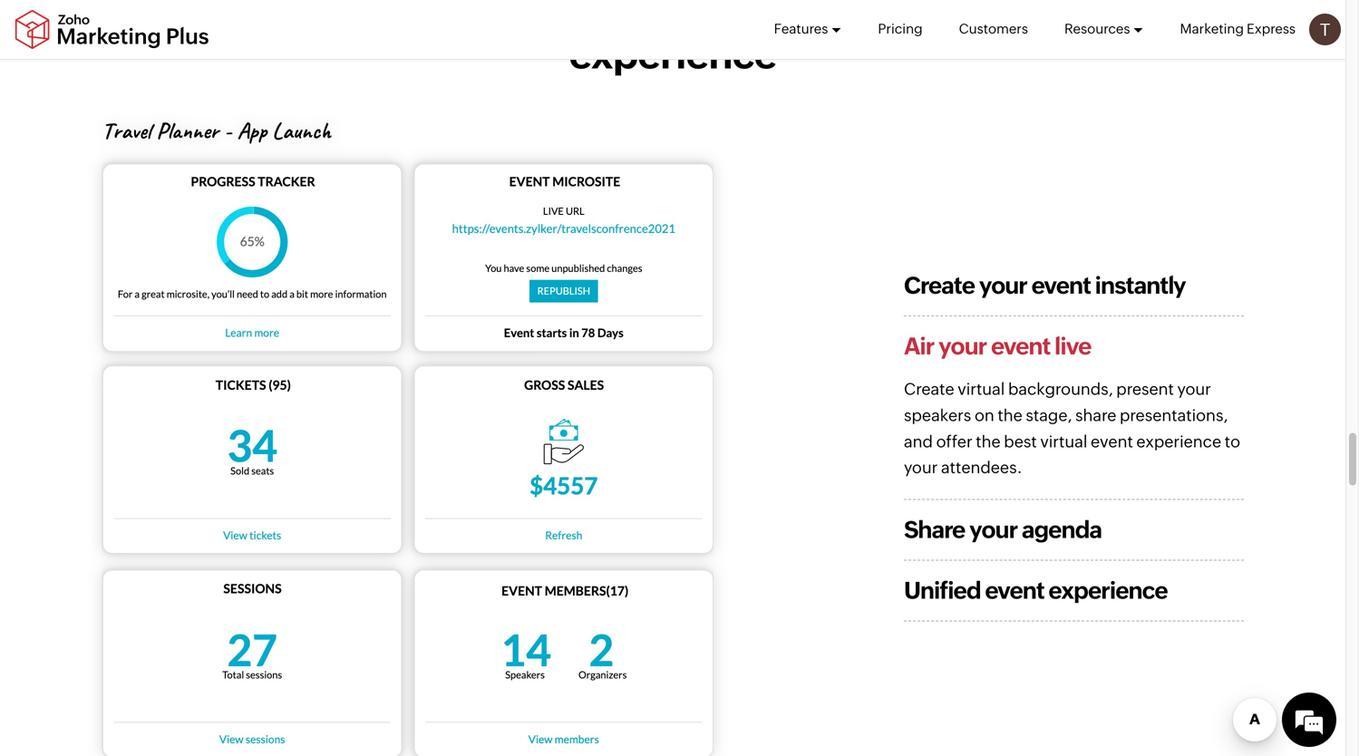 Task type: locate. For each thing, give the bounding box(es) containing it.
event right pricing
[[931, 0, 1034, 37]]

your for air your event live
[[939, 333, 987, 360]]

great
[[826, 0, 923, 37]]

create up "speakers"
[[904, 380, 955, 399]]

your right share
[[970, 516, 1018, 543]]

0 vertical spatial create
[[904, 272, 975, 299]]

resources link
[[1065, 0, 1144, 58]]

your up air your event live
[[979, 272, 1027, 299]]

event down share your agenda
[[985, 577, 1045, 604]]

features link
[[774, 0, 842, 58]]

event down share
[[1091, 432, 1133, 451]]

event left live
[[991, 333, 1051, 360]]

the down on
[[976, 432, 1001, 451]]

virtual up on
[[958, 380, 1005, 399]]

the
[[998, 406, 1023, 425], [976, 432, 1001, 451]]

the right on
[[998, 406, 1023, 425]]

create for create virtual backgrounds, present your speakers on the stage, share presentations, and offer the best virtual event experience to your attendees.
[[904, 380, 955, 399]]

1 vertical spatial create
[[904, 380, 955, 399]]

your right set
[[380, 0, 464, 37]]

deliver
[[661, 0, 788, 37]]

share
[[1076, 406, 1117, 425]]

speakers
[[904, 406, 972, 425]]

experience
[[569, 31, 777, 77], [1137, 432, 1222, 451], [1049, 577, 1168, 604]]

instantly
[[1095, 272, 1186, 299]]

0 horizontal spatial and
[[583, 0, 653, 37]]

your up presentations,
[[1178, 380, 1212, 399]]

a
[[796, 0, 818, 37]]

1 vertical spatial experience
[[1137, 432, 1222, 451]]

set
[[312, 0, 372, 37]]

customers link
[[959, 0, 1028, 58]]

share
[[904, 516, 965, 543]]

1 horizontal spatial and
[[904, 432, 933, 451]]

1 create from the top
[[904, 272, 975, 299]]

your right air
[[939, 333, 987, 360]]

and
[[583, 0, 653, 37], [904, 432, 933, 451]]

your down the offer
[[904, 459, 938, 477]]

virtual down stage,
[[1041, 432, 1088, 451]]

your inside set your stage and deliver a great event experience
[[380, 0, 464, 37]]

0 vertical spatial experience
[[569, 31, 777, 77]]

virtual
[[958, 380, 1005, 399], [1041, 432, 1088, 451]]

present
[[1117, 380, 1174, 399]]

1 vertical spatial and
[[904, 432, 933, 451]]

your
[[380, 0, 464, 37], [979, 272, 1027, 299], [939, 333, 987, 360], [1178, 380, 1212, 399], [904, 459, 938, 477], [970, 516, 1018, 543]]

0 vertical spatial and
[[583, 0, 653, 37]]

offer
[[937, 432, 973, 451]]

stage,
[[1026, 406, 1072, 425]]

0 vertical spatial the
[[998, 406, 1023, 425]]

unified
[[904, 577, 981, 604]]

create up air
[[904, 272, 975, 299]]

0 horizontal spatial virtual
[[958, 380, 1005, 399]]

to
[[1225, 432, 1241, 451]]

2 create from the top
[[904, 380, 955, 399]]

event up live
[[1032, 272, 1091, 299]]

agenda
[[1022, 516, 1102, 543]]

create
[[904, 272, 975, 299], [904, 380, 955, 399]]

event
[[931, 0, 1034, 37], [1032, 272, 1091, 299], [991, 333, 1051, 360], [1091, 432, 1133, 451], [985, 577, 1045, 604]]

event marketing image
[[102, 120, 714, 756]]

1 horizontal spatial virtual
[[1041, 432, 1088, 451]]

on
[[975, 406, 995, 425]]

0 vertical spatial virtual
[[958, 380, 1005, 399]]

event inside set your stage and deliver a great event experience
[[931, 0, 1034, 37]]

create inside create virtual backgrounds, present your speakers on the stage, share presentations, and offer the best virtual event experience to your attendees.
[[904, 380, 955, 399]]



Task type: vqa. For each thing, say whether or not it's contained in the screenshot.
Air
yes



Task type: describe. For each thing, give the bounding box(es) containing it.
create your event instantly
[[904, 272, 1186, 299]]

your for share your agenda
[[970, 516, 1018, 543]]

terry turtle image
[[1310, 14, 1341, 45]]

best
[[1004, 432, 1037, 451]]

pricing
[[878, 21, 923, 37]]

resources
[[1065, 21, 1131, 37]]

express
[[1247, 21, 1296, 37]]

live
[[1055, 333, 1091, 360]]

marketing express
[[1180, 21, 1296, 37]]

features
[[774, 21, 828, 37]]

marketing express link
[[1180, 0, 1296, 58]]

set your stage and deliver a great event experience
[[312, 0, 1034, 77]]

event inside create virtual backgrounds, present your speakers on the stage, share presentations, and offer the best virtual event experience to your attendees.
[[1091, 432, 1133, 451]]

and inside set your stage and deliver a great event experience
[[583, 0, 653, 37]]

air your event live
[[904, 333, 1091, 360]]

2 vertical spatial experience
[[1049, 577, 1168, 604]]

unified event experience
[[904, 577, 1168, 604]]

and inside create virtual backgrounds, present your speakers on the stage, share presentations, and offer the best virtual event experience to your attendees.
[[904, 432, 933, 451]]

experience inside set your stage and deliver a great event experience
[[569, 31, 777, 77]]

pricing link
[[878, 0, 923, 58]]

customers
[[959, 21, 1028, 37]]

create for create your event instantly
[[904, 272, 975, 299]]

marketing
[[1180, 21, 1244, 37]]

air
[[904, 333, 934, 360]]

your for set your stage and deliver a great event experience
[[380, 0, 464, 37]]

1 vertical spatial virtual
[[1041, 432, 1088, 451]]

backgrounds,
[[1009, 380, 1113, 399]]

attendees.
[[941, 459, 1023, 477]]

1 vertical spatial the
[[976, 432, 1001, 451]]

create virtual backgrounds, present your speakers on the stage, share presentations, and offer the best virtual event experience to your attendees.
[[904, 380, 1241, 477]]

your for create your event instantly
[[979, 272, 1027, 299]]

presentations,
[[1120, 406, 1228, 425]]

zoho marketingplus logo image
[[14, 10, 210, 49]]

experience inside create virtual backgrounds, present your speakers on the stage, share presentations, and offer the best virtual event experience to your attendees.
[[1137, 432, 1222, 451]]

share your agenda
[[904, 516, 1102, 543]]

stage
[[472, 0, 575, 37]]



